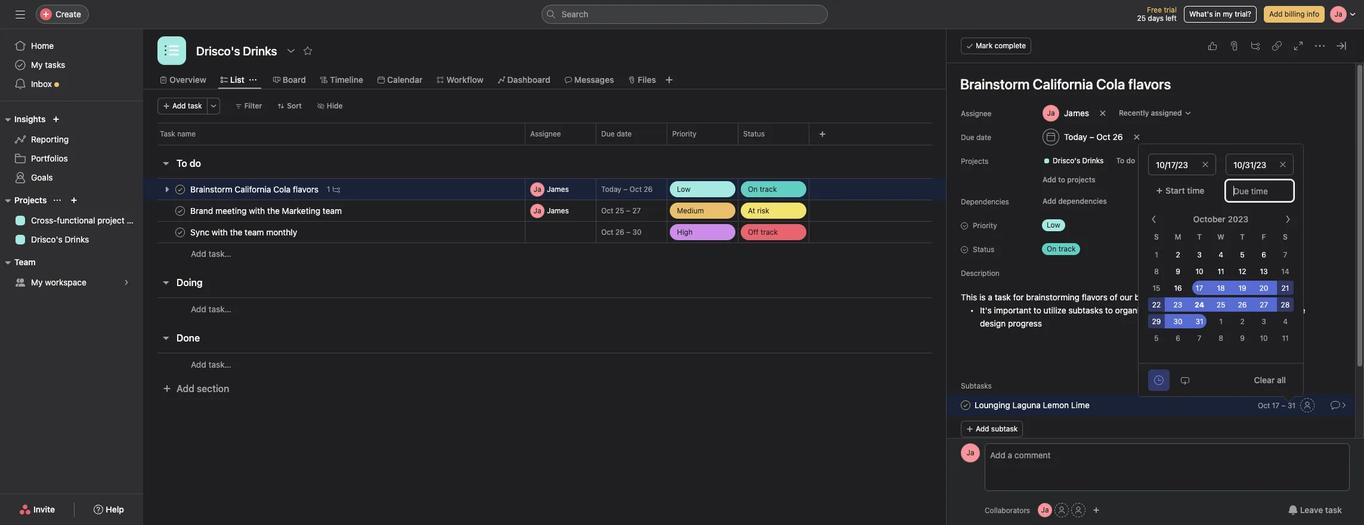 Task type: describe. For each thing, give the bounding box(es) containing it.
1 vertical spatial ja button
[[1038, 503, 1052, 518]]

status inside row
[[743, 129, 765, 138]]

subtask
[[991, 425, 1018, 434]]

show options image
[[650, 131, 657, 138]]

3 add task… row from the top
[[143, 353, 947, 376]]

on inside dropdown button
[[748, 185, 758, 194]]

0 vertical spatial 3
[[1197, 250, 1202, 259]]

files
[[638, 75, 656, 85]]

1 vertical spatial 1
[[1219, 317, 1223, 326]]

0 vertical spatial 1
[[1155, 250, 1158, 259]]

0 vertical spatial completed image
[[173, 182, 187, 197]]

cross-functional project plan link
[[7, 211, 143, 230]]

2 vertical spatial james
[[547, 206, 569, 215]]

expand subtask list for the task brainstorm california cola flavors image
[[162, 185, 172, 194]]

tasks
[[45, 60, 65, 70]]

recently assigned
[[1119, 109, 1182, 117]]

medium
[[677, 206, 704, 215]]

start time button
[[1148, 180, 1216, 202]]

search
[[562, 9, 588, 19]]

goals
[[31, 172, 53, 183]]

free trial 25 days left
[[1137, 5, 1177, 23]]

add time image
[[1154, 375, 1164, 385]]

on track button
[[738, 179, 809, 200]]

cross-
[[31, 215, 57, 225]]

– for oct 17 – 31
[[1281, 401, 1286, 410]]

on track button
[[1037, 241, 1109, 258]]

add left the 'subtask'
[[976, 425, 989, 434]]

24
[[1195, 301, 1204, 310]]

search button
[[541, 5, 828, 24]]

set to repeat image
[[1180, 375, 1190, 385]]

priority inside brainstorm california cola flavors dialog
[[973, 221, 997, 230]]

start time
[[1165, 185, 1204, 196]]

collapse task list for this section image for doing
[[161, 278, 171, 287]]

2 the from the left
[[1293, 305, 1305, 316]]

in inside button
[[1215, 10, 1221, 18]]

ja for bottommost ja button
[[1041, 506, 1049, 515]]

0 horizontal spatial to do
[[177, 158, 201, 169]]

2 horizontal spatial to
[[1105, 305, 1113, 316]]

ja for ja button to the top
[[966, 449, 974, 457]]

0 vertical spatial 4
[[1219, 250, 1223, 259]]

show options image
[[286, 46, 296, 55]]

next month image
[[1283, 215, 1292, 224]]

17 inside brainstorm california cola flavors dialog
[[1272, 401, 1279, 410]]

0 vertical spatial 6
[[1262, 250, 1266, 259]]

their
[[1228, 305, 1245, 316]]

add dependencies button
[[1037, 193, 1112, 210]]

1 vertical spatial 10
[[1260, 334, 1268, 343]]

25 inside row
[[615, 206, 624, 215]]

oct 25 – 27
[[601, 206, 641, 215]]

new image
[[53, 116, 60, 123]]

task for leave task
[[1325, 505, 1342, 515]]

task
[[160, 129, 175, 138]]

0 vertical spatial 5
[[1240, 250, 1245, 259]]

26 down the 19
[[1238, 301, 1247, 310]]

0 horizontal spatial 31
[[1195, 317, 1203, 326]]

31 inside brainstorm california cola flavors dialog
[[1288, 401, 1295, 410]]

invite button
[[11, 499, 63, 521]]

1 vertical spatial 4
[[1283, 317, 1288, 326]]

add to projects
[[1043, 175, 1095, 184]]

name
[[177, 129, 196, 138]]

remove assignee image
[[1099, 110, 1106, 117]]

drisco's drinks inside brainstorm california cola flavors dialog
[[1053, 156, 1104, 165]]

add task… for add task… button related to third add task… row from the bottom of the page
[[191, 249, 231, 259]]

our
[[1120, 292, 1132, 302]]

list image
[[165, 44, 179, 58]]

workflow
[[446, 75, 483, 85]]

0 horizontal spatial 2
[[1176, 250, 1180, 259]]

drisco's inside brainstorm california cola flavors dialog
[[1053, 156, 1080, 165]]

add billing info button
[[1264, 6, 1325, 23]]

status inside main content
[[973, 245, 994, 254]]

high button
[[667, 222, 738, 243]]

dashboard
[[507, 75, 550, 85]]

on track inside dropdown button
[[748, 185, 777, 194]]

design
[[980, 318, 1006, 329]]

add section button
[[157, 378, 234, 400]]

1 vertical spatial low button
[[1037, 217, 1109, 234]]

drisco's drinks link inside brainstorm california cola flavors dialog
[[1038, 155, 1108, 167]]

do inside popup button
[[1126, 156, 1135, 165]]

refreshing
[[1190, 292, 1230, 302]]

subtasks
[[1068, 305, 1103, 316]]

completed checkbox inside brand meeting with the marketing team cell
[[173, 204, 187, 218]]

start
[[1165, 185, 1185, 196]]

1 vertical spatial 30
[[1173, 317, 1182, 326]]

0 horizontal spatial flavors
[[1082, 292, 1107, 302]]

to do button
[[1111, 153, 1150, 169]]

add dependencies
[[1043, 197, 1107, 206]]

add task… button for third add task… row from the bottom of the page
[[191, 248, 231, 261]]

mark complete button
[[961, 38, 1031, 54]]

19
[[1238, 284, 1246, 293]]

date for projects
[[976, 133, 991, 142]]

assignee for projects
[[961, 109, 991, 118]]

add field image
[[819, 131, 826, 138]]

show options, current sort, top image
[[54, 197, 61, 204]]

Sync with the team monthly text field
[[188, 226, 301, 238]]

1 vertical spatial clear due date image
[[1279, 161, 1286, 168]]

in inside this is a task for brainstorming flavors of our brand of cool, refreshing california colas! it's important to utilize subtasks to organize the new flavors and their progress in the design progress
[[1284, 305, 1291, 316]]

0 vertical spatial 11
[[1218, 267, 1224, 276]]

brand meeting with the marketing team cell
[[143, 200, 525, 222]]

my for my tasks
[[31, 60, 43, 70]]

tab actions image
[[249, 76, 256, 83]]

free
[[1147, 5, 1162, 14]]

1 vertical spatial 7
[[1197, 334, 1201, 343]]

add down add to projects button
[[1043, 197, 1056, 206]]

add subtask
[[976, 425, 1018, 434]]

18
[[1217, 284, 1225, 293]]

to inside to do button
[[177, 158, 187, 169]]

0 horizontal spatial low button
[[667, 179, 738, 200]]

board
[[283, 75, 306, 85]]

my tasks
[[31, 60, 65, 70]]

0 horizontal spatial progress
[[1008, 318, 1042, 329]]

0 horizontal spatial to
[[1034, 305, 1041, 316]]

0 vertical spatial 10
[[1195, 267, 1203, 276]]

– for oct 25 – 27
[[626, 206, 630, 215]]

0 horizontal spatial 8
[[1154, 267, 1159, 276]]

22
[[1152, 301, 1161, 310]]

complete
[[995, 41, 1026, 50]]

projects button
[[0, 193, 47, 208]]

insights
[[14, 114, 46, 124]]

at
[[748, 206, 755, 215]]

it's
[[980, 305, 992, 316]]

row containing task name
[[143, 123, 947, 145]]

oct 17 – 31
[[1258, 401, 1295, 410]]

priority inside row
[[672, 129, 696, 138]]

drisco's drinks inside projects element
[[31, 234, 89, 245]]

Brand meeting with the Marketing team text field
[[188, 205, 345, 217]]

for
[[1013, 292, 1024, 302]]

oct up the oct 25 – 27 on the left top of the page
[[630, 185, 642, 194]]

0 horizontal spatial 9
[[1176, 267, 1180, 276]]

– down james dropdown button
[[1089, 132, 1094, 142]]

0 horizontal spatial 17
[[1196, 284, 1203, 293]]

today inside row
[[601, 185, 621, 194]]

add or remove collaborators image
[[1093, 507, 1100, 514]]

timeline link
[[320, 73, 363, 86]]

more actions for this task image
[[1315, 41, 1325, 51]]

utilize
[[1044, 305, 1066, 316]]

Completed checkbox
[[173, 225, 187, 239]]

drinks inside projects element
[[65, 234, 89, 245]]

0 vertical spatial task name text field
[[952, 70, 1341, 98]]

track for off track dropdown button
[[761, 228, 778, 236]]

done
[[177, 333, 200, 344]]

organize
[[1115, 305, 1148, 316]]

task inside this is a task for brainstorming flavors of our brand of cool, refreshing california colas! it's important to utilize subtasks to organize the new flavors and their progress in the design progress
[[995, 292, 1011, 302]]

1 horizontal spatial 3
[[1262, 317, 1266, 326]]

description
[[961, 269, 1000, 278]]

description document
[[948, 291, 1341, 330]]

sort button
[[272, 98, 307, 115]]

completed image for oct 26 – 30
[[173, 225, 187, 239]]

26 down the oct 25 – 27 on the left top of the page
[[615, 228, 624, 237]]

add up add section button
[[191, 359, 206, 369]]

2 of from the left
[[1159, 292, 1167, 302]]

clear all button
[[1246, 369, 1294, 391]]

to inside to do popup button
[[1116, 156, 1124, 165]]

mark complete
[[976, 41, 1026, 50]]

inbox link
[[7, 75, 136, 94]]

track for on track dropdown button on the top right
[[760, 185, 777, 194]]

my workspace link
[[7, 273, 136, 292]]

1 vertical spatial 11
[[1282, 334, 1289, 343]]

section
[[197, 383, 229, 394]]

october
[[1193, 214, 1226, 224]]

assignee for priority
[[530, 129, 561, 138]]

1 horizontal spatial 27
[[1260, 301, 1268, 310]]

today – oct 26 inside header to do tree grid
[[601, 185, 653, 194]]

days
[[1148, 14, 1164, 23]]

0 horizontal spatial 5
[[1154, 334, 1159, 343]]

sort
[[287, 101, 302, 110]]

1 horizontal spatial 9
[[1240, 334, 1245, 343]]

row containing ja
[[143, 200, 947, 222]]

13
[[1260, 267, 1268, 276]]

dashboard link
[[498, 73, 550, 86]]

1 horizontal spatial progress
[[1248, 305, 1282, 316]]

0 vertical spatial ja button
[[961, 444, 980, 463]]

add to projects button
[[1037, 172, 1101, 188]]

calendar link
[[378, 73, 423, 86]]

portfolios
[[31, 153, 68, 163]]

see details, my workspace image
[[123, 279, 130, 286]]

14
[[1281, 267, 1289, 276]]

due date for projects
[[961, 133, 991, 142]]

low inside row
[[677, 185, 690, 194]]

brainstorm california cola flavors dialog
[[947, 29, 1364, 525]]

projects inside brainstorm california cola flavors dialog
[[961, 157, 988, 166]]

12
[[1239, 267, 1246, 276]]

1 subtask image
[[333, 186, 340, 193]]

projects element
[[0, 190, 143, 252]]

this
[[961, 292, 977, 302]]

october 2023 button
[[1185, 209, 1268, 230]]

california
[[1232, 292, 1268, 302]]

files link
[[628, 73, 656, 86]]

due for projects
[[961, 133, 974, 142]]

1 vertical spatial task name text field
[[975, 399, 1090, 412]]

25 inside free trial 25 days left
[[1137, 14, 1146, 23]]

add task
[[172, 101, 202, 110]]

full screen image
[[1294, 41, 1303, 51]]

oct 26 – 30
[[601, 228, 641, 237]]

completed image for oct 25 – 27
[[173, 204, 187, 218]]

due date for priority
[[601, 129, 632, 138]]

3 task… from the top
[[208, 359, 231, 369]]

add task… for 1st add task… row from the bottom add task… button
[[191, 359, 231, 369]]

recently
[[1119, 109, 1149, 117]]

insights element
[[0, 109, 143, 190]]

attachments: add a file to this task, brainstorm california cola flavors image
[[1229, 41, 1239, 51]]

– up the oct 25 – 27 on the left top of the page
[[623, 185, 628, 194]]



Task type: vqa. For each thing, say whether or not it's contained in the screenshot.
bottommost 'task'
yes



Task type: locate. For each thing, give the bounding box(es) containing it.
2 vertical spatial 25
[[1216, 301, 1225, 310]]

5 down 29
[[1154, 334, 1159, 343]]

1 vertical spatial task…
[[208, 304, 231, 314]]

track right off
[[761, 228, 778, 236]]

priority down dependencies
[[973, 221, 997, 230]]

dependencies
[[961, 197, 1009, 206]]

leave
[[1300, 505, 1323, 515]]

0 horizontal spatial 3
[[1197, 250, 1202, 259]]

today
[[1064, 132, 1087, 142], [601, 185, 621, 194]]

risk
[[757, 206, 769, 215]]

1 horizontal spatial 7
[[1283, 250, 1287, 259]]

today inside brainstorm california cola flavors dialog
[[1064, 132, 1087, 142]]

my left tasks
[[31, 60, 43, 70]]

0 horizontal spatial of
[[1110, 292, 1118, 302]]

17 down clear all button
[[1272, 401, 1279, 410]]

26 up to do popup button
[[1113, 132, 1123, 142]]

0 horizontal spatial 6
[[1176, 334, 1180, 343]]

reporting
[[31, 134, 69, 144]]

task right leave
[[1325, 505, 1342, 515]]

assignee inside row
[[530, 129, 561, 138]]

hide
[[327, 101, 343, 110]]

7 up 14
[[1283, 250, 1287, 259]]

completed image
[[173, 204, 187, 218], [173, 225, 187, 239]]

31
[[1195, 317, 1203, 326], [1288, 401, 1295, 410]]

drisco's inside projects element
[[31, 234, 62, 245]]

1 horizontal spatial to
[[1116, 156, 1124, 165]]

1 horizontal spatial in
[[1284, 305, 1291, 316]]

low
[[677, 185, 690, 194], [1047, 221, 1060, 230]]

1 horizontal spatial drisco's drinks link
[[1038, 155, 1108, 167]]

1 add task… from the top
[[191, 249, 231, 259]]

team
[[14, 257, 36, 267]]

1 horizontal spatial flavors
[[1183, 305, 1209, 316]]

0 vertical spatial my
[[31, 60, 43, 70]]

add task… button down "add a task to this section" icon at left bottom
[[191, 303, 231, 316]]

0 vertical spatial 25
[[1137, 14, 1146, 23]]

add task… up "add a task to this section" icon at left bottom
[[191, 249, 231, 259]]

new
[[1165, 305, 1181, 316]]

task name text field up the 'subtask'
[[975, 399, 1090, 412]]

0 vertical spatial in
[[1215, 10, 1221, 18]]

9 down their
[[1240, 334, 1245, 343]]

status
[[743, 129, 765, 138], [973, 245, 994, 254]]

0 vertical spatial progress
[[1248, 305, 1282, 316]]

2 add task… from the top
[[191, 304, 231, 314]]

6
[[1262, 250, 1266, 259], [1176, 334, 1180, 343]]

completed image right plan
[[173, 225, 187, 239]]

assignee
[[961, 109, 991, 118], [530, 129, 561, 138]]

subtasks
[[961, 382, 992, 391]]

2 down the m
[[1176, 250, 1180, 259]]

0 horizontal spatial 4
[[1219, 250, 1223, 259]]

0 vertical spatial drinks
[[1082, 156, 1104, 165]]

2 s from the left
[[1283, 233, 1288, 242]]

1 s from the left
[[1154, 233, 1159, 242]]

collapse task list for this section image left to do button
[[161, 159, 171, 168]]

1 horizontal spatial 11
[[1282, 334, 1289, 343]]

4
[[1219, 250, 1223, 259], [1283, 317, 1288, 326]]

add down "overview" link
[[172, 101, 186, 110]]

flavors
[[1082, 292, 1107, 302], [1183, 305, 1209, 316]]

on inside popup button
[[1047, 245, 1056, 253]]

due inside row
[[601, 129, 615, 138]]

colas!
[[1270, 292, 1295, 302]]

0 horizontal spatial in
[[1215, 10, 1221, 18]]

0 horizontal spatial 11
[[1218, 267, 1224, 276]]

1 horizontal spatial do
[[1126, 156, 1135, 165]]

1 vertical spatial 9
[[1240, 334, 1245, 343]]

timeline
[[330, 75, 363, 85]]

27 down 20
[[1260, 301, 1268, 310]]

5
[[1240, 250, 1245, 259], [1154, 334, 1159, 343]]

priority right show options image
[[672, 129, 696, 138]]

add left 'billing' on the top
[[1269, 10, 1283, 18]]

1 horizontal spatial 2
[[1240, 317, 1245, 326]]

do down name
[[190, 158, 201, 169]]

drisco's drinks up projects
[[1053, 156, 1104, 165]]

drisco's drinks down cross-functional project plan link
[[31, 234, 89, 245]]

to do button
[[177, 153, 201, 174]]

0 horizontal spatial t
[[1197, 233, 1202, 242]]

mark
[[976, 41, 993, 50]]

m
[[1175, 233, 1181, 242]]

james for james button
[[547, 185, 569, 194]]

james for james dropdown button
[[1064, 108, 1089, 118]]

30 inside row
[[632, 228, 641, 237]]

in down colas!
[[1284, 305, 1291, 316]]

main content inside brainstorm california cola flavors dialog
[[947, 63, 1355, 524]]

track inside on track popup button
[[1058, 245, 1076, 253]]

completed image down the subtasks
[[958, 398, 973, 413]]

s down next month image
[[1283, 233, 1288, 242]]

0 likes. click to like this task image
[[1208, 41, 1217, 51]]

progress down california
[[1248, 305, 1282, 316]]

oct down the oct 25 – 27 on the left top of the page
[[601, 228, 613, 237]]

0 horizontal spatial 1
[[1155, 250, 1158, 259]]

left
[[1166, 14, 1177, 23]]

brainstorm california cola flavors cell
[[143, 178, 525, 200]]

25
[[1137, 14, 1146, 23], [615, 206, 624, 215], [1216, 301, 1225, 310]]

row containing high
[[143, 221, 947, 243]]

ja right collaborators
[[1041, 506, 1049, 515]]

drisco's up add to projects
[[1053, 156, 1080, 165]]

on up brainstorming
[[1047, 245, 1056, 253]]

1 vertical spatial low
[[1047, 221, 1060, 230]]

completed image
[[173, 182, 187, 197], [958, 398, 973, 413]]

5 up 12
[[1240, 250, 1245, 259]]

james button
[[1037, 103, 1094, 124]]

Due time text field
[[1226, 180, 1294, 202]]

my workspace
[[31, 277, 86, 287]]

add left projects
[[1043, 175, 1056, 184]]

1 completed image from the top
[[173, 204, 187, 218]]

completed checkbox inside main content
[[958, 398, 973, 413]]

james inside button
[[547, 185, 569, 194]]

clear
[[1254, 375, 1275, 385]]

1 horizontal spatial projects
[[961, 157, 988, 166]]

this is a task for brainstorming flavors of our brand of cool, refreshing california colas! it's important to utilize subtasks to organize the new flavors and their progress in the design progress
[[961, 292, 1307, 329]]

1 vertical spatial 27
[[1260, 301, 1268, 310]]

messages
[[574, 75, 614, 85]]

add task… up 'section'
[[191, 359, 231, 369]]

0 vertical spatial add task… button
[[191, 248, 231, 261]]

Task Name text field
[[952, 70, 1341, 98], [975, 399, 1090, 412]]

1 vertical spatial drisco's drinks
[[31, 234, 89, 245]]

my
[[1223, 10, 1233, 18]]

1 horizontal spatial 10
[[1260, 334, 1268, 343]]

2 task… from the top
[[208, 304, 231, 314]]

low button up medium 'dropdown button'
[[667, 179, 738, 200]]

1 vertical spatial james
[[547, 185, 569, 194]]

inbox
[[31, 79, 52, 89]]

hide sidebar image
[[16, 10, 25, 19]]

2 vertical spatial add task… row
[[143, 353, 947, 376]]

clear start date image
[[1202, 161, 1209, 168]]

1 collapse task list for this section image from the top
[[161, 159, 171, 168]]

1 horizontal spatial completed image
[[958, 398, 973, 413]]

on track
[[748, 185, 777, 194], [1047, 245, 1076, 253]]

drinks inside brainstorm california cola flavors dialog
[[1082, 156, 1104, 165]]

Completed checkbox
[[173, 182, 187, 197], [173, 204, 187, 218], [958, 398, 973, 413]]

2 add task… row from the top
[[143, 298, 947, 320]]

8
[[1154, 267, 1159, 276], [1219, 334, 1223, 343]]

low up on track popup button
[[1047, 221, 1060, 230]]

task for add task
[[188, 101, 202, 110]]

1 horizontal spatial low
[[1047, 221, 1060, 230]]

james inside dropdown button
[[1064, 108, 1089, 118]]

add task… row
[[143, 243, 947, 265], [143, 298, 947, 320], [143, 353, 947, 376]]

clear due date image down recently
[[1133, 134, 1140, 141]]

1 horizontal spatial due
[[961, 133, 974, 142]]

1 my from the top
[[31, 60, 43, 70]]

1 vertical spatial projects
[[14, 195, 47, 205]]

projects
[[961, 157, 988, 166], [14, 195, 47, 205]]

3
[[1197, 250, 1202, 259], [1262, 317, 1266, 326]]

list
[[230, 75, 244, 85]]

t down october
[[1197, 233, 1202, 242]]

17 up 24
[[1196, 284, 1203, 293]]

add task… button for second add task… row from the top
[[191, 303, 231, 316]]

sync with the team monthly cell
[[143, 221, 525, 243]]

flavors right 23
[[1183, 305, 1209, 316]]

done button
[[177, 327, 200, 349]]

do inside button
[[190, 158, 201, 169]]

completed image right the expand subtask list for the task brainstorm california cola flavors icon
[[173, 182, 187, 197]]

workspace
[[45, 277, 86, 287]]

2 vertical spatial collapse task list for this section image
[[161, 333, 171, 343]]

None text field
[[193, 40, 280, 61]]

cool,
[[1170, 292, 1188, 302]]

3 add task… from the top
[[191, 359, 231, 369]]

2 vertical spatial task
[[1325, 505, 1342, 515]]

31 down clear all button
[[1288, 401, 1295, 410]]

copy task link image
[[1272, 41, 1282, 51]]

9
[[1176, 267, 1180, 276], [1240, 334, 1245, 343]]

flavors up "subtasks"
[[1082, 292, 1107, 302]]

0 horizontal spatial priority
[[672, 129, 696, 138]]

to left projects
[[1058, 175, 1065, 184]]

due inside brainstorm california cola flavors dialog
[[961, 133, 974, 142]]

completed image inside brand meeting with the marketing team cell
[[173, 204, 187, 218]]

1 vertical spatial today
[[601, 185, 621, 194]]

0 vertical spatial track
[[760, 185, 777, 194]]

1 vertical spatial 8
[[1219, 334, 1223, 343]]

0 vertical spatial task…
[[208, 249, 231, 259]]

date for priority
[[617, 129, 632, 138]]

ja button down "add subtask" button on the bottom right
[[961, 444, 980, 463]]

0 vertical spatial projects
[[961, 157, 988, 166]]

1 horizontal spatial to do
[[1116, 156, 1135, 165]]

oct down clear
[[1258, 401, 1270, 410]]

row containing james
[[143, 178, 947, 200]]

trial?
[[1235, 10, 1251, 18]]

0 horizontal spatial projects
[[14, 195, 47, 205]]

due for priority
[[601, 129, 615, 138]]

projects
[[1067, 175, 1095, 184]]

0 horizontal spatial task
[[188, 101, 202, 110]]

0 vertical spatial today – oct 26
[[1064, 132, 1123, 142]]

new project or portfolio image
[[71, 197, 78, 204]]

1 horizontal spatial s
[[1283, 233, 1288, 242]]

collapse task list for this section image
[[161, 159, 171, 168], [161, 278, 171, 287], [161, 333, 171, 343]]

search list box
[[541, 5, 828, 24]]

Due date text field
[[1226, 154, 1294, 175]]

header to do tree grid
[[143, 178, 947, 265]]

priority
[[672, 129, 696, 138], [973, 221, 997, 230]]

progress
[[1248, 305, 1282, 316], [1008, 318, 1042, 329]]

add left 'section'
[[177, 383, 194, 394]]

0 vertical spatial 27
[[632, 206, 641, 215]]

overview link
[[160, 73, 206, 86]]

on track up risk
[[748, 185, 777, 194]]

f
[[1262, 233, 1266, 242]]

project
[[97, 215, 124, 225]]

date inside row
[[617, 129, 632, 138]]

clear due date image up due time text field
[[1279, 161, 1286, 168]]

add
[[1269, 10, 1283, 18], [172, 101, 186, 110], [1043, 175, 1056, 184], [1043, 197, 1056, 206], [191, 249, 206, 259], [191, 304, 206, 314], [191, 359, 206, 369], [177, 383, 194, 394], [976, 425, 989, 434]]

0 horizontal spatial drisco's drinks link
[[7, 230, 136, 249]]

assignee inside brainstorm california cola flavors dialog
[[961, 109, 991, 118]]

8 up 15
[[1154, 267, 1159, 276]]

1 horizontal spatial drisco's drinks
[[1053, 156, 1104, 165]]

1 vertical spatial track
[[761, 228, 778, 236]]

0 vertical spatial james
[[1064, 108, 1089, 118]]

add inside button
[[1269, 10, 1283, 18]]

1 of from the left
[[1110, 292, 1118, 302]]

add subtask image
[[1251, 41, 1260, 51]]

3 down october
[[1197, 250, 1202, 259]]

the
[[1150, 305, 1163, 316], [1293, 305, 1305, 316]]

1 vertical spatial on
[[1047, 245, 1056, 253]]

3 down california
[[1262, 317, 1266, 326]]

ja down james button
[[533, 206, 541, 215]]

1 horizontal spatial drinks
[[1082, 156, 1104, 165]]

teams element
[[0, 252, 143, 295]]

task… up 'section'
[[208, 359, 231, 369]]

30 down the new
[[1173, 317, 1182, 326]]

today – oct 26
[[1064, 132, 1123, 142], [601, 185, 653, 194]]

status up on track dropdown button on the top right
[[743, 129, 765, 138]]

3 add task… button from the top
[[191, 358, 231, 371]]

on up at
[[748, 185, 758, 194]]

1 horizontal spatial t
[[1240, 233, 1245, 242]]

1 vertical spatial drisco's drinks link
[[7, 230, 136, 249]]

add task… button for 1st add task… row from the bottom
[[191, 358, 231, 371]]

at risk button
[[738, 200, 809, 221]]

add task… button up "add a task to this section" icon at left bottom
[[191, 248, 231, 261]]

date inside brainstorm california cola flavors dialog
[[976, 133, 991, 142]]

to down 'task name'
[[177, 158, 187, 169]]

0 vertical spatial 2
[[1176, 250, 1180, 259]]

clear due date image
[[1133, 134, 1140, 141], [1279, 161, 1286, 168]]

on track up brainstorming
[[1047, 245, 1076, 253]]

row
[[143, 123, 947, 145], [157, 144, 932, 146], [143, 178, 947, 200], [143, 200, 947, 222], [143, 221, 947, 243]]

due date inside brainstorm california cola flavors dialog
[[961, 133, 991, 142]]

add task… inside header to do tree grid
[[191, 249, 231, 259]]

task left more actions image
[[188, 101, 202, 110]]

doing button
[[177, 272, 203, 293]]

20
[[1259, 284, 1268, 293]]

1 t from the left
[[1197, 233, 1202, 242]]

main content containing james
[[947, 63, 1355, 524]]

0 horizontal spatial 27
[[632, 206, 641, 215]]

1 horizontal spatial priority
[[973, 221, 997, 230]]

Brainstorm California Cola flavors text field
[[188, 183, 322, 195]]

1 add task… button from the top
[[191, 248, 231, 261]]

ja
[[533, 206, 541, 215], [966, 449, 974, 457], [1041, 506, 1049, 515]]

1 vertical spatial task
[[995, 292, 1011, 302]]

1 the from the left
[[1150, 305, 1163, 316]]

0 vertical spatial low
[[677, 185, 690, 194]]

of left our
[[1110, 292, 1118, 302]]

11 down 28 on the bottom
[[1282, 334, 1289, 343]]

drisco's drinks link down functional
[[7, 230, 136, 249]]

add down doing
[[191, 304, 206, 314]]

0 vertical spatial low button
[[667, 179, 738, 200]]

0 horizontal spatial drisco's drinks
[[31, 234, 89, 245]]

2 down their
[[1240, 317, 1245, 326]]

1 horizontal spatial today
[[1064, 132, 1087, 142]]

to inside button
[[1058, 175, 1065, 184]]

3 collapse task list for this section image from the top
[[161, 333, 171, 343]]

0 horizontal spatial ja
[[533, 206, 541, 215]]

–
[[1089, 132, 1094, 142], [623, 185, 628, 194], [626, 206, 630, 215], [626, 228, 630, 237], [1281, 401, 1286, 410]]

do down recently
[[1126, 156, 1135, 165]]

add task… for second add task… row from the top add task… button
[[191, 304, 231, 314]]

add subtask button
[[961, 421, 1023, 438]]

task… inside header to do tree grid
[[208, 249, 231, 259]]

due date inside row
[[601, 129, 632, 138]]

2 t from the left
[[1240, 233, 1245, 242]]

0 horizontal spatial on
[[748, 185, 758, 194]]

2 collapse task list for this section image from the top
[[161, 278, 171, 287]]

what's in my trial? button
[[1184, 6, 1257, 23]]

my for my workspace
[[31, 277, 43, 287]]

1 horizontal spatial of
[[1159, 292, 1167, 302]]

oct for oct 26 – 30
[[601, 228, 613, 237]]

the up 29
[[1150, 305, 1163, 316]]

1 vertical spatial add task…
[[191, 304, 231, 314]]

completed image inside sync with the team monthly cell
[[173, 225, 187, 239]]

2 add task… button from the top
[[191, 303, 231, 316]]

projects up cross-
[[14, 195, 47, 205]]

1 horizontal spatial assignee
[[961, 109, 991, 118]]

1 add task… row from the top
[[143, 243, 947, 265]]

low up medium
[[677, 185, 690, 194]]

help
[[106, 505, 124, 515]]

t down 2023
[[1240, 233, 1245, 242]]

31 down 24
[[1195, 317, 1203, 326]]

drisco's drinks link up add to projects
[[1038, 155, 1108, 167]]

track inside off track dropdown button
[[761, 228, 778, 236]]

close details image
[[1337, 41, 1346, 51]]

drisco's
[[1053, 156, 1080, 165], [31, 234, 62, 245]]

2 vertical spatial track
[[1058, 245, 1076, 253]]

7 down 24
[[1197, 334, 1201, 343]]

high
[[677, 228, 693, 236]]

collapse task list for this section image for to do
[[161, 159, 171, 168]]

1 horizontal spatial to
[[1058, 175, 1065, 184]]

to do inside popup button
[[1116, 156, 1135, 165]]

on track inside popup button
[[1047, 245, 1076, 253]]

– for oct 26 – 30
[[626, 228, 630, 237]]

today – oct 26 down remove assignee icon
[[1064, 132, 1123, 142]]

add a task to this section image
[[208, 278, 218, 287]]

board link
[[273, 73, 306, 86]]

1 vertical spatial collapse task list for this section image
[[161, 278, 171, 287]]

today – oct 26 inside brainstorm california cola flavors dialog
[[1064, 132, 1123, 142]]

ja button right collaborators
[[1038, 503, 1052, 518]]

clear due date image inside brainstorm california cola flavors dialog
[[1133, 134, 1140, 141]]

– up the oct 26 – 30
[[626, 206, 630, 215]]

0 vertical spatial task
[[188, 101, 202, 110]]

2 my from the top
[[31, 277, 43, 287]]

1 up 15
[[1155, 250, 1158, 259]]

1 vertical spatial add task… button
[[191, 303, 231, 316]]

1 vertical spatial add task… row
[[143, 298, 947, 320]]

collapse task list for this section image left doing
[[161, 278, 171, 287]]

drinks down cross-functional project plan link
[[65, 234, 89, 245]]

w
[[1217, 233, 1224, 242]]

task name text field up recently assigned
[[952, 70, 1341, 98]]

1 horizontal spatial drisco's
[[1053, 156, 1080, 165]]

0 horizontal spatial due date
[[601, 129, 632, 138]]

– down all
[[1281, 401, 1286, 410]]

ja inside row
[[533, 206, 541, 215]]

add inside header to do tree grid
[[191, 249, 206, 259]]

oct for oct 25 – 27
[[601, 206, 613, 215]]

ja down "add subtask" button on the bottom right
[[966, 449, 974, 457]]

create
[[55, 9, 81, 19]]

add section
[[177, 383, 229, 394]]

oct down remove assignee icon
[[1096, 132, 1110, 142]]

add to starred image
[[303, 46, 312, 55]]

8 down and
[[1219, 334, 1223, 343]]

collapse task list for this section image left done
[[161, 333, 171, 343]]

main content
[[947, 63, 1355, 524]]

26 down show options image
[[644, 185, 653, 194]]

date
[[617, 129, 632, 138], [976, 133, 991, 142]]

25 left "days"
[[1137, 14, 1146, 23]]

1 horizontal spatial 25
[[1137, 14, 1146, 23]]

1 horizontal spatial today – oct 26
[[1064, 132, 1123, 142]]

list link
[[221, 73, 244, 86]]

4 down w
[[1219, 250, 1223, 259]]

drisco's drinks link inside projects element
[[7, 230, 136, 249]]

27 inside row
[[632, 206, 641, 215]]

oct for oct 17 – 31
[[1258, 401, 1270, 410]]

global element
[[0, 29, 143, 101]]

26 inside brainstorm california cola flavors dialog
[[1113, 132, 1123, 142]]

in
[[1215, 10, 1221, 18], [1284, 305, 1291, 316]]

6 down the new
[[1176, 334, 1180, 343]]

my inside teams 'element'
[[31, 277, 43, 287]]

1 horizontal spatial the
[[1293, 305, 1305, 316]]

0 horizontal spatial on track
[[748, 185, 777, 194]]

2 completed image from the top
[[173, 225, 187, 239]]

30
[[632, 228, 641, 237], [1173, 317, 1182, 326]]

low inside brainstorm california cola flavors dialog
[[1047, 221, 1060, 230]]

leave task
[[1300, 505, 1342, 515]]

completed checkbox right the expand subtask list for the task brainstorm california cola flavors icon
[[173, 182, 187, 197]]

1 horizontal spatial 5
[[1240, 250, 1245, 259]]

more actions image
[[210, 103, 217, 110]]

the right 28 on the bottom
[[1293, 305, 1305, 316]]

oct up the oct 26 – 30
[[601, 206, 613, 215]]

0 vertical spatial on track
[[748, 185, 777, 194]]

completed checkbox inside brainstorm california cola flavors cell
[[173, 182, 187, 197]]

1 vertical spatial ja
[[966, 449, 974, 457]]

reporting link
[[7, 130, 136, 149]]

0 vertical spatial 30
[[632, 228, 641, 237]]

leave task button
[[1280, 500, 1350, 521]]

track inside on track dropdown button
[[760, 185, 777, 194]]

all
[[1277, 375, 1286, 385]]

Start date text field
[[1148, 154, 1216, 175]]

projects inside dropdown button
[[14, 195, 47, 205]]

my inside global element
[[31, 60, 43, 70]]

0 horizontal spatial today
[[601, 185, 621, 194]]

previous month image
[[1149, 215, 1159, 224]]

what's in my trial?
[[1189, 10, 1251, 18]]

projects up dependencies
[[961, 157, 988, 166]]

0 vertical spatial drisco's
[[1053, 156, 1080, 165]]

invite
[[33, 505, 55, 515]]

16
[[1174, 284, 1182, 293]]

goals link
[[7, 168, 136, 187]]

0 vertical spatial today
[[1064, 132, 1087, 142]]

add tab image
[[664, 75, 674, 85]]

1 vertical spatial progress
[[1008, 318, 1042, 329]]

help button
[[86, 499, 132, 521]]

6 up 13
[[1262, 250, 1266, 259]]

due
[[601, 129, 615, 138], [961, 133, 974, 142]]

0 horizontal spatial ja button
[[961, 444, 980, 463]]

today – oct 26 up the oct 25 – 27 on the left top of the page
[[601, 185, 653, 194]]

drisco's drinks link
[[1038, 155, 1108, 167], [7, 230, 136, 249]]

29
[[1152, 317, 1161, 326]]

1 task… from the top
[[208, 249, 231, 259]]

medium button
[[667, 200, 738, 221]]



